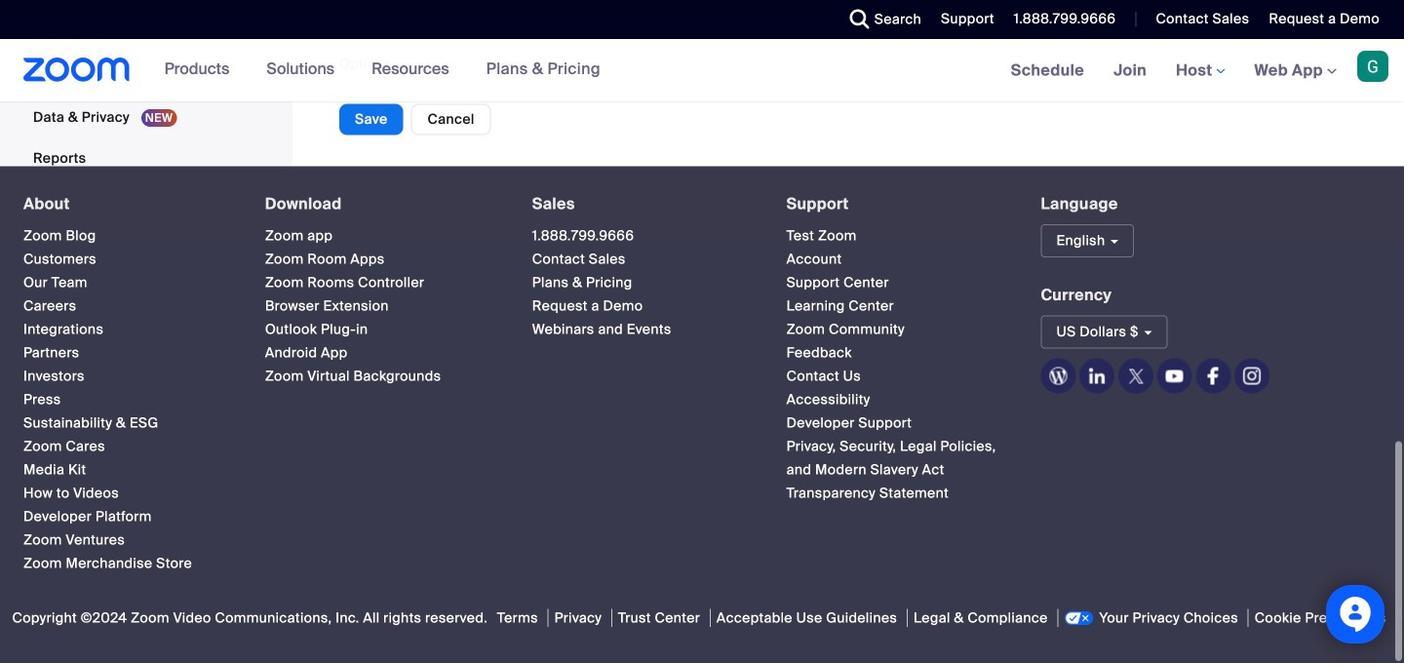 Task type: vqa. For each thing, say whether or not it's contained in the screenshot.
Allow users to save chats from the meeting "option group"
no



Task type: locate. For each thing, give the bounding box(es) containing it.
personal menu menu
[[0, 0, 287, 180]]

1 heading from the left
[[23, 196, 230, 213]]

4 heading from the left
[[787, 196, 1006, 213]]

2 heading from the left
[[265, 196, 497, 213]]

heading
[[23, 196, 230, 213], [265, 196, 497, 213], [532, 196, 752, 213], [787, 196, 1006, 213]]

banner
[[0, 39, 1405, 103]]

zoom logo image
[[23, 58, 130, 82]]



Task type: describe. For each thing, give the bounding box(es) containing it.
3 heading from the left
[[532, 196, 752, 213]]

profile picture image
[[1358, 51, 1389, 82]]

product information navigation
[[150, 39, 615, 101]]

meetings navigation
[[997, 39, 1405, 103]]



